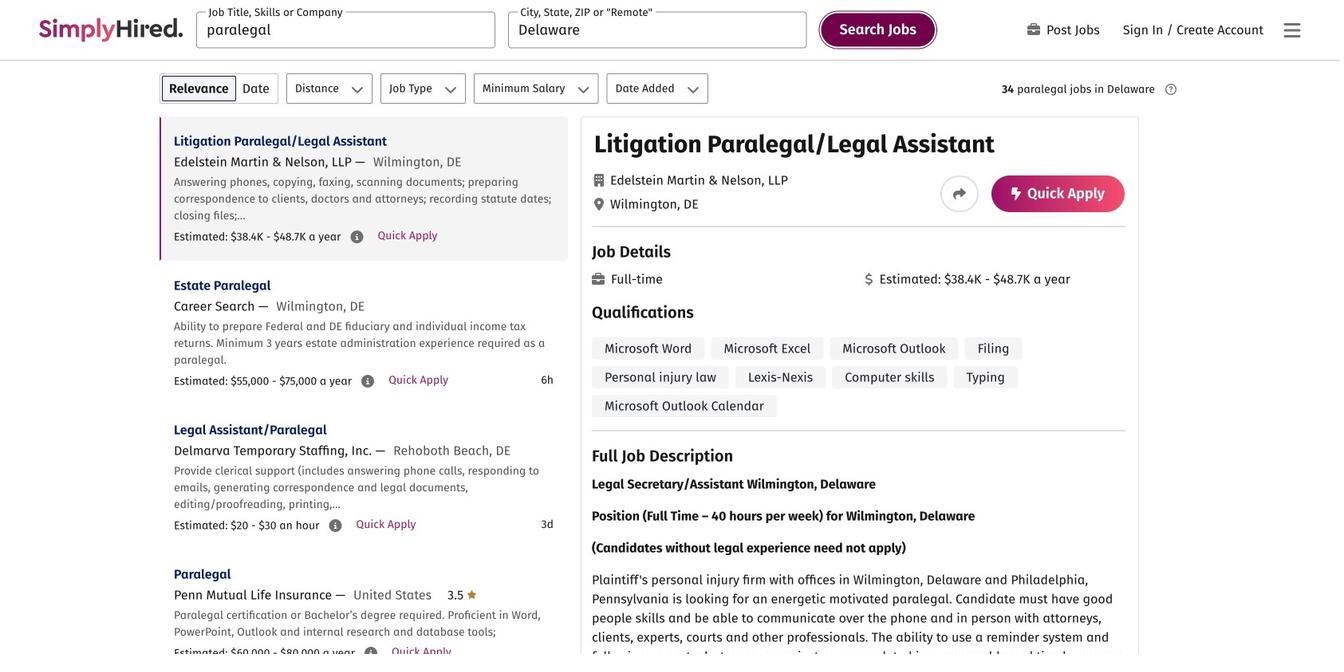 Task type: locate. For each thing, give the bounding box(es) containing it.
0 vertical spatial job salary disclaimer image
[[351, 231, 364, 243]]

location dot image
[[595, 198, 604, 211]]

None text field
[[508, 12, 807, 48]]

0 horizontal spatial job salary disclaimer image
[[329, 520, 342, 532]]

main menu image
[[1285, 21, 1301, 40]]

1 vertical spatial briefcase image
[[592, 273, 605, 286]]

building image
[[595, 174, 604, 187]]

sponsored jobs disclaimer image
[[1166, 84, 1177, 95]]

1 horizontal spatial job salary disclaimer image
[[351, 231, 364, 243]]

2 horizontal spatial job salary disclaimer image
[[365, 647, 378, 655]]

1 vertical spatial job salary disclaimer image
[[329, 520, 342, 532]]

list
[[160, 117, 568, 655]]

1 horizontal spatial briefcase image
[[1028, 23, 1041, 36]]

star image
[[467, 589, 477, 601]]

simplyhired logo image
[[38, 18, 184, 42]]

3.5 out of 5 stars element
[[448, 588, 477, 603]]

None field
[[196, 12, 496, 48], [508, 12, 807, 48], [196, 12, 496, 48], [508, 12, 807, 48]]

0 vertical spatial briefcase image
[[1028, 23, 1041, 36]]

share this job image
[[954, 188, 967, 200]]

briefcase image
[[1028, 23, 1041, 36], [592, 273, 605, 286]]

job salary disclaimer image
[[362, 375, 375, 388]]

job salary disclaimer image
[[351, 231, 364, 243], [329, 520, 342, 532], [365, 647, 378, 655]]

None text field
[[196, 12, 496, 48]]

0 horizontal spatial briefcase image
[[592, 273, 605, 286]]



Task type: describe. For each thing, give the bounding box(es) containing it.
litigation paralegal/legal assistant element
[[581, 117, 1140, 655]]

dollar sign image
[[866, 273, 874, 286]]

bolt lightning image
[[1012, 188, 1022, 200]]

2 vertical spatial job salary disclaimer image
[[365, 647, 378, 655]]



Task type: vqa. For each thing, say whether or not it's contained in the screenshot.
job salary disclaimer icon
yes



